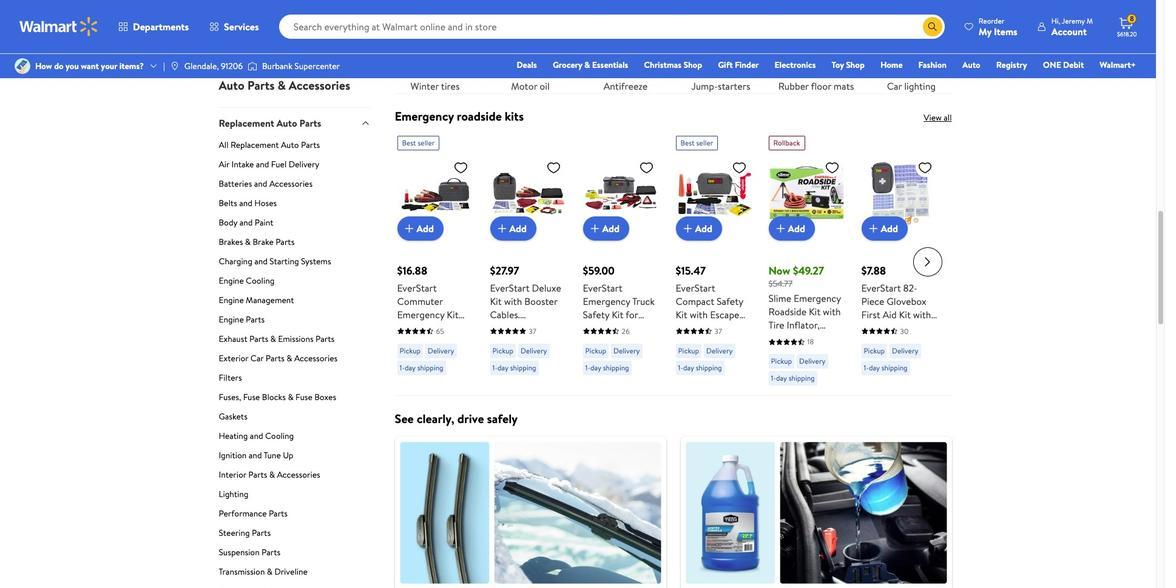 Task type: describe. For each thing, give the bounding box(es) containing it.
everstart for $15.47
[[676, 281, 715, 295]]

piece
[[861, 295, 884, 308]]

5"
[[604, 375, 612, 388]]

everstart commuter emergency kit with roadside assistance 3 in depth x 7 in height x 10 in length image
[[397, 155, 473, 231]]

add to cart image for $7.88
[[866, 221, 881, 236]]

1-day shipping down depth
[[400, 363, 443, 373]]

your
[[101, 60, 117, 72]]

fuses, fuse blocks & fuse boxes
[[219, 391, 336, 403]]

delivery up 10
[[428, 346, 454, 356]]

1-day shipping down light.
[[678, 363, 722, 373]]

jeremy
[[1062, 15, 1085, 26]]

starting
[[270, 255, 299, 267]]

mats
[[834, 79, 854, 93]]

cables
[[802, 332, 830, 345]]

parts inside suspension parts link
[[262, 546, 280, 559]]

day up 12"
[[590, 363, 601, 373]]

& inside $15.47 everstart compact safety kit with escape hammer & emergency signal light. 3 in x 5 in x 8 in length
[[714, 321, 721, 335]]

in right 7 at the left of page
[[440, 348, 447, 361]]

91206
[[221, 60, 243, 72]]

 image for how do you want your items?
[[15, 58, 30, 74]]

$16.88 everstart commuter emergency kit with roadside assistance 3 in depth x 7 in height x 10 in length
[[397, 263, 459, 388]]

2 list from the top
[[387, 437, 959, 589]]

safety inside $59.00 everstart emergency truck safety kit for roadside emergencies. assembled dimensions: 8" x 12" x 5"
[[583, 308, 609, 321]]

aid
[[883, 308, 897, 321]]

delivery down 26
[[614, 346, 640, 356]]

product group containing $59.00
[[583, 131, 659, 391]]

exterior car parts & accessories link
[[219, 352, 370, 369]]

& left jeep
[[241, 12, 246, 24]]

kit inside $59.00 everstart emergency truck safety kit for roadside emergencies. assembled dimensions: 8" x 12" x 5"
[[612, 308, 624, 321]]

body and paint
[[219, 216, 273, 228]]

8 inside the 8 $618.20
[[1130, 13, 1134, 24]]

shipping down sealant
[[789, 373, 815, 384]]

$49.27
[[793, 263, 824, 278]]

1- up 12"
[[585, 363, 590, 373]]

0 vertical spatial deals
[[313, 12, 333, 24]]

and for body and paint
[[239, 216, 253, 228]]

add to cart image for rollback
[[773, 221, 788, 236]]

auto down 'my'
[[962, 59, 980, 71]]

up
[[283, 449, 293, 461]]

now
[[769, 263, 790, 278]]

shipping down 30
[[881, 363, 908, 373]]

motor
[[511, 79, 537, 93]]

essentials
[[592, 59, 628, 71]]

belts and hoses
[[219, 197, 277, 209]]

1-day shipping down sealant
[[771, 373, 815, 384]]

performance parts
[[219, 508, 288, 520]]

3 inside $16.88 everstart commuter emergency kit with roadside assistance 3 in depth x 7 in height x 10 in length
[[443, 335, 449, 348]]

rubber floor mats link
[[776, 0, 856, 93]]

product group containing $16.88
[[397, 131, 473, 391]]

toy
[[832, 59, 844, 71]]

1- down depth
[[400, 363, 405, 373]]

parts down burbank on the left top
[[247, 77, 275, 94]]

accessories for interior parts & accessories
[[277, 469, 320, 481]]

deluxe
[[532, 281, 561, 295]]

everstart for $27.97
[[490, 281, 530, 295]]

replacement auto parts
[[219, 117, 321, 130]]

1 list item from the left
[[387, 437, 673, 589]]

jumper
[[769, 332, 800, 345]]

shipping down 7 at the left of page
[[417, 363, 443, 373]]

shipping up the safely
[[510, 363, 536, 373]]

safety inside $15.47 everstart compact safety kit with escape hammer & emergency signal light. 3 in x 5 in x 8 in length
[[717, 295, 743, 308]]

slime
[[769, 292, 791, 305]]

$59.00 everstart emergency truck safety kit for roadside emergencies. assembled dimensions: 8" x 12" x 5"
[[583, 263, 655, 388]]

pickup up the 14in
[[492, 346, 513, 356]]

driveline
[[275, 566, 308, 578]]

add button for everstart emergency truck safety kit for roadside emergencies. assembled dimensions: 8" x 12" x 5" image
[[583, 216, 629, 241]]

Search search field
[[279, 15, 945, 39]]

& down exhaust parts & emissions parts link
[[287, 352, 292, 364]]

roadside inside now $49.27 $54.77 slime emergency roadside kit with tire inflator, jumper cables and tire sealant
[[769, 305, 806, 319]]

$16.88
[[397, 263, 427, 278]]

management
[[246, 294, 294, 306]]

with inside $15.47 everstart compact safety kit with escape hammer & emergency signal light. 3 in x 5 in x 8 in length
[[690, 308, 708, 321]]

1 fuse from the left
[[243, 391, 260, 403]]

view
[[924, 111, 942, 124]]

best for $16.88
[[402, 138, 416, 148]]

day down jumper
[[776, 373, 787, 384]]

delivery down booster
[[521, 346, 547, 356]]

& right grocery
[[584, 59, 590, 71]]

delivery right light.
[[706, 346, 733, 356]]

length inside $16.88 everstart commuter emergency kit with roadside assistance 3 in depth x 7 in height x 10 in length
[[397, 375, 426, 388]]

and for batteries and accessories
[[254, 178, 267, 190]]

add for add button related to everstart deluxe kit with booster cables. assembled product dimensions: 12in x 14in x 5in "image"
[[509, 222, 527, 235]]

delivery down all replacement auto parts link
[[289, 158, 319, 170]]

engine parts link
[[219, 313, 370, 330]]

registry link
[[991, 58, 1033, 72]]

shipping down light.
[[696, 363, 722, 373]]

fuel
[[271, 158, 287, 170]]

truck & jeep accessories deals
[[219, 12, 333, 24]]

1 vertical spatial tire
[[786, 345, 802, 359]]

1- down jumper
[[771, 373, 776, 384]]

with inside $16.88 everstart commuter emergency kit with roadside assistance 3 in depth x 7 in height x 10 in length
[[397, 321, 415, 335]]

batteries and accessories
[[219, 178, 313, 190]]

14in
[[497, 361, 513, 375]]

parts right exhaust
[[249, 333, 268, 345]]

and left fuel
[[256, 158, 269, 170]]

2 37 from the left
[[715, 326, 722, 337]]

charging and starting systems
[[219, 255, 331, 267]]

services button
[[199, 12, 269, 41]]

rubber floor mats
[[778, 79, 854, 93]]

everstart 82-piece glovebox first aid kit with instructions. assembled product dimensions: 5in x 8in image
[[861, 155, 937, 231]]

1- up the safely
[[492, 363, 498, 373]]

pickup up height
[[400, 346, 421, 356]]

air intake and fuel delivery link
[[219, 158, 370, 175]]

registry
[[996, 59, 1027, 71]]

motor oil link
[[490, 0, 571, 93]]

length inside $15.47 everstart compact safety kit with escape hammer & emergency signal light. 3 in x 5 in x 8 in length
[[693, 361, 722, 375]]

debit
[[1063, 59, 1084, 71]]

& up "exterior car parts & accessories"
[[270, 333, 276, 345]]

truck & jeep accessories deals link
[[219, 12, 370, 29]]

reorder
[[979, 15, 1004, 26]]

and for ignition and tune up
[[249, 449, 262, 461]]

kit inside $7.88 everstart 82- piece glovebox first aid kit with instructions. assembled product dimensions: 5in x 8in
[[899, 308, 911, 321]]

5in inside $7.88 everstart 82- piece glovebox first aid kit with instructions. assembled product dimensions: 5in x 8in
[[915, 361, 928, 375]]

how do you want your items?
[[35, 60, 144, 72]]

$27.97 everstart deluxe kit with booster cables. assembled product dimensions: 12in x 14in x 5in
[[490, 263, 561, 375]]

add button for everstart compact safety kit with escape hammer & emergency signal light. 3 in x 5 in x 8 in length image
[[676, 216, 722, 241]]

steering parts
[[219, 527, 271, 539]]

one
[[1043, 59, 1061, 71]]

see clearly, drive safely
[[395, 411, 518, 427]]

replacement inside dropdown button
[[219, 117, 274, 130]]

delivery down 18
[[799, 356, 826, 367]]

body
[[219, 216, 237, 228]]

rollback
[[773, 138, 800, 148]]

product group containing $15.47
[[676, 131, 752, 391]]

& down burbank on the left top
[[278, 77, 286, 94]]

assistance
[[397, 335, 441, 348]]

day up the safely
[[498, 363, 508, 373]]

kit inside $15.47 everstart compact safety kit with escape hammer & emergency signal light. 3 in x 5 in x 8 in length
[[676, 308, 687, 321]]

$7.88
[[861, 263, 886, 278]]

auto link
[[957, 58, 986, 72]]

hi, jeremy m account
[[1051, 15, 1093, 38]]

exhaust parts & emissions parts
[[219, 333, 334, 345]]

replacement auto parts button
[[219, 107, 370, 139]]

burbank
[[262, 60, 292, 72]]

1-day shipping up 5"
[[585, 363, 629, 373]]

tires
[[441, 79, 460, 93]]

car lighting
[[887, 79, 936, 93]]

transmission
[[219, 566, 265, 578]]

christmas shop link
[[639, 58, 708, 72]]

my
[[979, 25, 992, 38]]

interior parts & accessories
[[219, 469, 320, 481]]

add to favorites list, everstart emergency truck safety kit for roadside emergencies. assembled dimensions: 8" x 12" x 5" image
[[639, 160, 654, 175]]

& down tune
[[269, 469, 275, 481]]

instructions.
[[861, 321, 913, 335]]

$7.88 everstart 82- piece glovebox first aid kit with instructions. assembled product dimensions: 5in x 8in
[[861, 263, 935, 388]]

1-day shipping up the safely
[[492, 363, 536, 373]]

parts inside replacement auto parts dropdown button
[[299, 117, 321, 130]]

1 vertical spatial car
[[250, 352, 264, 364]]

engine for engine cooling
[[219, 275, 244, 287]]

sealant
[[804, 345, 835, 359]]

everstart emergency truck safety kit for roadside emergencies. assembled dimensions: 8" x 12" x 5" image
[[583, 155, 659, 231]]

parts inside all replacement auto parts link
[[301, 139, 320, 151]]

steering
[[219, 527, 250, 539]]

parts right emissions on the bottom of page
[[316, 333, 334, 345]]

winter
[[411, 79, 439, 93]]

day up 8in
[[869, 363, 880, 373]]

parts inside exterior car parts & accessories link
[[266, 352, 285, 364]]

list containing winter tires
[[387, 0, 959, 93]]

departments button
[[108, 12, 199, 41]]

ignition and tune up link
[[219, 449, 370, 466]]

0 horizontal spatial tire
[[769, 319, 784, 332]]

want
[[81, 60, 99, 72]]

gift finder
[[718, 59, 759, 71]]

boxes
[[314, 391, 336, 403]]

all
[[219, 139, 228, 151]]

assembled inside "$27.97 everstart deluxe kit with booster cables. assembled product dimensions: 12in x 14in x 5in"
[[490, 321, 536, 335]]

add button for slime emergency roadside kit with tire inflator, jumper cables and tire sealant image
[[769, 216, 815, 241]]

pickup down jumper
[[771, 356, 792, 367]]

powersports
[[219, 31, 265, 43]]

add button for everstart 82-piece glovebox first aid kit with instructions. assembled product dimensions: 5in x 8in image
[[861, 216, 908, 241]]

items?
[[119, 60, 144, 72]]

pickup down hammer
[[678, 346, 699, 356]]

 image for glendale, 91206
[[170, 61, 180, 71]]

seller for $16.88
[[418, 138, 435, 148]]

dimensions: inside $59.00 everstart emergency truck safety kit for roadside emergencies. assembled dimensions: 8" x 12" x 5"
[[583, 361, 634, 375]]

65
[[436, 326, 444, 337]]

$15.47 everstart compact safety kit with escape hammer & emergency signal light. 3 in x 5 in x 8 in length
[[676, 263, 750, 375]]

0 horizontal spatial deals
[[267, 31, 287, 43]]

2 fuse from the left
[[296, 391, 312, 403]]

signal
[[725, 335, 750, 348]]

slime emergency roadside kit with tire inflator, jumper cables and tire sealant image
[[769, 155, 844, 231]]

and for belts and hoses
[[239, 197, 252, 209]]



Task type: vqa. For each thing, say whether or not it's contained in the screenshot.
ADD related to SLIME EMERGENCY ROADSIDE KIT WITH TIRE INFLATOR, JUMPER CABLES AND TIRE SEALANT image at the right
yes



Task type: locate. For each thing, give the bounding box(es) containing it.
walmart image
[[19, 17, 98, 36]]

0 horizontal spatial product
[[490, 335, 524, 348]]

3 inside $15.47 everstart compact safety kit with escape hammer & emergency signal light. 3 in x 5 in x 8 in length
[[701, 348, 706, 361]]

truck left compact in the right of the page
[[632, 295, 655, 308]]

add for add button for slime emergency roadside kit with tire inflator, jumper cables and tire sealant image
[[788, 222, 805, 235]]

1 horizontal spatial 3
[[701, 348, 706, 361]]

0 horizontal spatial add to cart image
[[402, 221, 417, 236]]

paint
[[255, 216, 273, 228]]

2 add to cart image from the left
[[773, 221, 788, 236]]

1- down light.
[[678, 363, 683, 373]]

$54.77
[[769, 278, 793, 290]]

next slide for product carousel list image
[[913, 248, 942, 277]]

1- up 8in
[[864, 363, 869, 373]]

tire left inflator,
[[769, 319, 784, 332]]

parts inside steering parts link
[[252, 527, 271, 539]]

kit inside "$27.97 everstart deluxe kit with booster cables. assembled product dimensions: 12in x 14in x 5in"
[[490, 295, 502, 308]]

1 engine from the top
[[219, 275, 244, 287]]

1 vertical spatial 8
[[676, 361, 681, 375]]

roadside inside $59.00 everstart emergency truck safety kit for roadside emergencies. assembled dimensions: 8" x 12" x 5"
[[583, 321, 621, 335]]

steering parts link
[[219, 527, 370, 544]]

kit inside now $49.27 $54.77 slime emergency roadside kit with tire inflator, jumper cables and tire sealant
[[809, 305, 821, 319]]

auto inside dropdown button
[[277, 117, 297, 130]]

0 horizontal spatial length
[[397, 375, 426, 388]]

1 horizontal spatial fuse
[[296, 391, 312, 403]]

parts inside interior parts & accessories link
[[248, 469, 267, 481]]

4 everstart from the left
[[676, 281, 715, 295]]

everstart inside "$27.97 everstart deluxe kit with booster cables. assembled product dimensions: 12in x 14in x 5in"
[[490, 281, 530, 295]]

2 horizontal spatial  image
[[248, 60, 257, 72]]

7
[[433, 348, 438, 361]]

emergency left 5
[[676, 335, 723, 348]]

emergencies.
[[583, 335, 639, 348]]

emergency
[[395, 108, 454, 124], [794, 292, 841, 305], [583, 295, 630, 308], [397, 308, 445, 321], [676, 335, 723, 348]]

1 horizontal spatial  image
[[170, 61, 180, 71]]

escape
[[710, 308, 739, 321]]

1 vertical spatial cooling
[[265, 430, 294, 442]]

2 horizontal spatial assembled
[[861, 335, 907, 348]]

5 product group from the left
[[769, 131, 844, 391]]

1 horizontal spatial dimensions:
[[583, 361, 634, 375]]

delivery
[[289, 158, 319, 170], [428, 346, 454, 356], [521, 346, 547, 356], [614, 346, 640, 356], [706, 346, 733, 356], [892, 346, 918, 356], [799, 356, 826, 367]]

exterior
[[219, 352, 248, 364]]

8 $618.20
[[1117, 13, 1137, 38]]

list
[[387, 0, 959, 93], [387, 437, 959, 589]]

shop for christmas shop
[[683, 59, 702, 71]]

add for everstart commuter emergency kit with roadside assistance 3 in depth x 7 in height x 10 in length image add button
[[417, 222, 434, 235]]

add up $16.88
[[417, 222, 434, 235]]

grocery & essentials link
[[547, 58, 634, 72]]

everstart for $7.88
[[861, 281, 901, 295]]

2 add to cart image from the left
[[588, 221, 602, 236]]

emergency down '$59.00'
[[583, 295, 630, 308]]

37 down escape
[[715, 326, 722, 337]]

emergency inside $16.88 everstart commuter emergency kit with roadside assistance 3 in depth x 7 in height x 10 in length
[[397, 308, 445, 321]]

glovebox
[[887, 295, 926, 308]]

in right 65
[[451, 335, 458, 348]]

 image for burbank supercenter
[[248, 60, 257, 72]]

1 horizontal spatial car
[[887, 79, 902, 93]]

safely
[[487, 411, 518, 427]]

seller down emergency roadside kits
[[418, 138, 435, 148]]

2 horizontal spatial dimensions:
[[861, 361, 912, 375]]

with up depth
[[397, 321, 415, 335]]

$618.20
[[1117, 30, 1137, 38]]

safety
[[717, 295, 743, 308], [583, 308, 609, 321]]

lighting link
[[219, 488, 370, 505]]

everstart down $27.97
[[490, 281, 530, 295]]

1 seller from the left
[[418, 138, 435, 148]]

4 product group from the left
[[676, 131, 752, 391]]

shop right toy
[[846, 59, 865, 71]]

assembled down aid
[[861, 335, 907, 348]]

product group containing $7.88
[[861, 131, 937, 391]]

and inside now $49.27 $54.77 slime emergency roadside kit with tire inflator, jumper cables and tire sealant
[[769, 345, 784, 359]]

0 horizontal spatial truck
[[219, 12, 239, 24]]

everstart deluxe kit with booster cables. assembled product dimensions: 12in x 14in x 5in image
[[490, 155, 566, 231]]

1 horizontal spatial deals
[[313, 12, 333, 24]]

parts up 'transmission & driveline'
[[262, 546, 280, 559]]

performance parts link
[[219, 508, 370, 525]]

x inside $7.88 everstart 82- piece glovebox first aid kit with instructions. assembled product dimensions: 5in x 8in
[[930, 361, 935, 375]]

2 vertical spatial engine
[[219, 313, 244, 326]]

accessories for truck & jeep accessories deals
[[267, 12, 311, 24]]

christmas shop
[[644, 59, 702, 71]]

add up $27.97
[[509, 222, 527, 235]]

emergency down winter
[[395, 108, 454, 124]]

1 product group from the left
[[397, 131, 473, 391]]

fashion link
[[913, 58, 952, 72]]

1 horizontal spatial 8
[[1130, 13, 1134, 24]]

0 horizontal spatial best seller
[[402, 138, 435, 148]]

length left 5
[[693, 361, 722, 375]]

0 vertical spatial engine
[[219, 275, 244, 287]]

add to cart image for everstart deluxe kit with booster cables. assembled product dimensions: 12in x 14in x 5in
[[495, 221, 509, 236]]

accessories up powersports deals link
[[267, 12, 311, 24]]

supercenter
[[294, 60, 340, 72]]

parts down ignition and tune up
[[248, 469, 267, 481]]

add button for everstart commuter emergency kit with roadside assistance 3 in depth x 7 in height x 10 in length image
[[397, 216, 444, 241]]

8 inside $15.47 everstart compact safety kit with escape hammer & emergency signal light. 3 in x 5 in x 8 in length
[[676, 361, 681, 375]]

parts down exhaust parts & emissions parts
[[266, 352, 285, 364]]

powersports deals
[[219, 31, 287, 43]]

jump-starters link
[[681, 0, 761, 93]]

accessories for auto parts & accessories
[[289, 77, 350, 94]]

add to favorites list, everstart deluxe kit with booster cables. assembled product dimensions: 12in x 14in x 5in image
[[546, 160, 561, 175]]

search icon image
[[928, 22, 937, 32]]

with down 82-
[[913, 308, 931, 321]]

product up the 14in
[[490, 335, 524, 348]]

everstart down $16.88
[[397, 281, 437, 295]]

seller for $15.47
[[696, 138, 713, 148]]

cooling
[[246, 275, 275, 287], [265, 430, 294, 442]]

kit left for
[[612, 308, 624, 321]]

0 horizontal spatial safety
[[583, 308, 609, 321]]

0 vertical spatial tire
[[769, 319, 784, 332]]

product group
[[397, 131, 473, 391], [490, 131, 566, 391], [583, 131, 659, 391], [676, 131, 752, 391], [769, 131, 844, 391], [861, 131, 937, 391]]

everstart for $16.88
[[397, 281, 437, 295]]

roadside inside $16.88 everstart commuter emergency kit with roadside assistance 3 in depth x 7 in height x 10 in length
[[417, 321, 455, 335]]

10
[[435, 361, 444, 375]]

emergency inside now $49.27 $54.77 slime emergency roadside kit with tire inflator, jumper cables and tire sealant
[[794, 292, 841, 305]]

kits
[[505, 108, 524, 124]]

filters
[[219, 372, 242, 384]]

toy shop
[[832, 59, 865, 71]]

accessories inside 'link'
[[269, 178, 313, 190]]

gaskets
[[219, 411, 247, 423]]

0 vertical spatial truck
[[219, 12, 239, 24]]

parts inside engine parts link
[[246, 313, 265, 326]]

1 vertical spatial engine
[[219, 294, 244, 306]]

1 horizontal spatial shop
[[846, 59, 865, 71]]

0 horizontal spatial assembled
[[490, 321, 536, 335]]

in down hammer
[[683, 361, 691, 375]]

parts inside brakes & brake parts link
[[276, 236, 294, 248]]

$15.47
[[676, 263, 706, 278]]

0 horizontal spatial 5in
[[523, 361, 536, 375]]

heating and cooling
[[219, 430, 294, 442]]

engine for engine parts
[[219, 313, 244, 326]]

roadside
[[769, 305, 806, 319], [417, 321, 455, 335], [583, 321, 621, 335]]

suspension parts
[[219, 546, 280, 559]]

fashion
[[918, 59, 947, 71]]

5 add button from the left
[[769, 216, 815, 241]]

2 engine from the top
[[219, 294, 244, 306]]

exhaust parts & emissions parts link
[[219, 333, 370, 350]]

day down depth
[[405, 363, 416, 373]]

emergency down '$49.27'
[[794, 292, 841, 305]]

add up $15.47
[[695, 222, 712, 235]]

1 horizontal spatial assembled
[[583, 348, 628, 361]]

now $49.27 $54.77 slime emergency roadside kit with tire inflator, jumper cables and tire sealant
[[769, 263, 841, 359]]

2 5in from the left
[[915, 361, 928, 375]]

1 vertical spatial list
[[387, 437, 959, 589]]

add to cart image for everstart emergency truck safety kit for roadside emergencies. assembled dimensions: 8" x 12" x 5"
[[588, 221, 602, 236]]

everstart inside $59.00 everstart emergency truck safety kit for roadside emergencies. assembled dimensions: 8" x 12" x 5"
[[583, 281, 622, 295]]

heating and cooling link
[[219, 430, 370, 447]]

0 vertical spatial list
[[387, 0, 959, 93]]

and for charging and starting systems
[[254, 255, 268, 267]]

& inside "link"
[[267, 566, 273, 578]]

1-day shipping up 8in
[[864, 363, 908, 373]]

and inside 'link'
[[254, 178, 267, 190]]

1 horizontal spatial roadside
[[583, 321, 621, 335]]

gift finder link
[[712, 58, 764, 72]]

shipping up 5"
[[603, 363, 629, 373]]

2 horizontal spatial deals
[[517, 59, 537, 71]]

with inside now $49.27 $54.77 slime emergency roadside kit with tire inflator, jumper cables and tire sealant
[[823, 305, 841, 319]]

 image
[[15, 58, 30, 74], [248, 60, 257, 72], [170, 61, 180, 71]]

1 5in from the left
[[523, 361, 536, 375]]

emergency roadside kits
[[395, 108, 524, 124]]

2 add button from the left
[[490, 216, 536, 241]]

1 list from the top
[[387, 0, 959, 93]]

2 seller from the left
[[696, 138, 713, 148]]

37
[[529, 326, 536, 337], [715, 326, 722, 337]]

view all
[[924, 111, 952, 124]]

add button up $16.88
[[397, 216, 444, 241]]

charging
[[219, 255, 252, 267]]

6 add from the left
[[881, 222, 898, 235]]

parts inside performance parts 'link'
[[269, 508, 288, 520]]

0 horizontal spatial  image
[[15, 58, 30, 74]]

depth
[[397, 348, 424, 361]]

1 horizontal spatial product
[[861, 348, 895, 361]]

4 add button from the left
[[676, 216, 722, 241]]

Walmart Site-Wide search field
[[279, 15, 945, 39]]

1 vertical spatial deals
[[267, 31, 287, 43]]

ignition
[[219, 449, 247, 461]]

1 horizontal spatial tire
[[786, 345, 802, 359]]

1 horizontal spatial 5in
[[915, 361, 928, 375]]

add to cart image
[[495, 221, 509, 236], [588, 221, 602, 236], [681, 221, 695, 236], [866, 221, 881, 236]]

assembled inside $7.88 everstart 82- piece glovebox first aid kit with instructions. assembled product dimensions: 5in x 8in
[[861, 335, 907, 348]]

everstart inside $7.88 everstart 82- piece glovebox first aid kit with instructions. assembled product dimensions: 5in x 8in
[[861, 281, 901, 295]]

day down light.
[[683, 363, 694, 373]]

add to cart image for best seller
[[402, 221, 417, 236]]

engine down charging
[[219, 275, 244, 287]]

best seller for $16.88
[[402, 138, 435, 148]]

exhaust
[[219, 333, 247, 345]]

with inside $7.88 everstart 82- piece glovebox first aid kit with instructions. assembled product dimensions: 5in x 8in
[[913, 308, 931, 321]]

& left brake at the left top of page
[[245, 236, 251, 248]]

shop up jump-
[[683, 59, 702, 71]]

1 shop from the left
[[683, 59, 702, 71]]

product group containing now $49.27
[[769, 131, 844, 391]]

best seller up everstart compact safety kit with escape hammer & emergency signal light. 3 in x 5 in x 8 in length image
[[681, 138, 713, 148]]

roadside left 26
[[583, 321, 621, 335]]

auto down 91206
[[219, 77, 244, 94]]

accessories down exhaust parts & emissions parts link
[[294, 352, 337, 364]]

1 horizontal spatial seller
[[696, 138, 713, 148]]

electronics
[[775, 59, 816, 71]]

2 shop from the left
[[846, 59, 865, 71]]

0 vertical spatial replacement
[[219, 117, 274, 130]]

add for add button associated with everstart compact safety kit with escape hammer & emergency signal light. 3 in x 5 in x 8 in length image
[[695, 222, 712, 235]]

1 add from the left
[[417, 222, 434, 235]]

3 engine from the top
[[219, 313, 244, 326]]

 image right |
[[170, 61, 180, 71]]

0 vertical spatial cooling
[[246, 275, 275, 287]]

auto parts & accessories
[[219, 77, 350, 94]]

best up everstart commuter emergency kit with roadside assistance 3 in depth x 7 in height x 10 in length image
[[402, 138, 416, 148]]

add to favorites list, everstart 82-piece glovebox first aid kit with instructions. assembled product dimensions: 5in x 8in image
[[918, 160, 932, 175]]

auto up all replacement auto parts link
[[277, 117, 297, 130]]

add for add button for everstart emergency truck safety kit for roadside emergencies. assembled dimensions: 8" x 12" x 5" image
[[602, 222, 620, 235]]

emergency inside $59.00 everstart emergency truck safety kit for roadside emergencies. assembled dimensions: 8" x 12" x 5"
[[583, 295, 630, 308]]

2 add from the left
[[509, 222, 527, 235]]

6 add button from the left
[[861, 216, 908, 241]]

product inside $7.88 everstart 82- piece glovebox first aid kit with instructions. assembled product dimensions: 5in x 8in
[[861, 348, 895, 361]]

1 vertical spatial replacement
[[231, 139, 279, 151]]

1 vertical spatial truck
[[632, 295, 655, 308]]

pickup
[[400, 346, 421, 356], [492, 346, 513, 356], [585, 346, 606, 356], [678, 346, 699, 356], [864, 346, 885, 356], [771, 356, 792, 367]]

0 vertical spatial car
[[887, 79, 902, 93]]

0 horizontal spatial seller
[[418, 138, 435, 148]]

5in right the 14in
[[523, 361, 536, 375]]

everstart inside $15.47 everstart compact safety kit with escape hammer & emergency signal light. 3 in x 5 in x 8 in length
[[676, 281, 715, 295]]

systems
[[301, 255, 331, 267]]

shop for toy shop
[[846, 59, 865, 71]]

add to cart image up '$59.00'
[[588, 221, 602, 236]]

emergency inside $15.47 everstart compact safety kit with escape hammer & emergency signal light. 3 in x 5 in x 8 in length
[[676, 335, 723, 348]]

deals down truck & jeep accessories deals
[[267, 31, 287, 43]]

& right hammer
[[714, 321, 721, 335]]

truck up powersports
[[219, 12, 239, 24]]

delivery down 30
[[892, 346, 918, 356]]

add to favorites list, slime emergency roadside kit with tire inflator, jumper cables and tire sealant image
[[825, 160, 840, 175]]

3 everstart from the left
[[583, 281, 622, 295]]

1 horizontal spatial best
[[681, 138, 695, 148]]

best seller down emergency roadside kits
[[402, 138, 435, 148]]

2 everstart from the left
[[490, 281, 530, 295]]

1 horizontal spatial safety
[[717, 295, 743, 308]]

departments
[[133, 20, 189, 33]]

exterior car parts & accessories
[[219, 352, 337, 364]]

0 horizontal spatial shop
[[683, 59, 702, 71]]

add up '$49.27'
[[788, 222, 805, 235]]

add to cart image
[[402, 221, 417, 236], [773, 221, 788, 236]]

engine for engine management
[[219, 294, 244, 306]]

glendale,
[[184, 60, 219, 72]]

0 horizontal spatial 37
[[529, 326, 536, 337]]

82-
[[903, 281, 917, 295]]

add to cart image up $15.47
[[681, 221, 695, 236]]

0 horizontal spatial dimensions:
[[490, 348, 541, 361]]

roadside up jumper
[[769, 305, 806, 319]]

fuse down filters link
[[296, 391, 312, 403]]

brake
[[253, 236, 274, 248]]

parts down lighting link
[[269, 508, 288, 520]]

one debit link
[[1037, 58, 1089, 72]]

1 37 from the left
[[529, 326, 536, 337]]

1 best from the left
[[402, 138, 416, 148]]

with up the cables
[[823, 305, 841, 319]]

2 product group from the left
[[490, 131, 566, 391]]

0 horizontal spatial 8
[[676, 361, 681, 375]]

engine inside 'link'
[[219, 294, 244, 306]]

and up ignition and tune up
[[250, 430, 263, 442]]

everstart compact safety kit with escape hammer & emergency signal light. 3 in x 5 in x 8 in length image
[[676, 155, 752, 231]]

car
[[887, 79, 902, 93], [250, 352, 264, 364]]

1 everstart from the left
[[397, 281, 437, 295]]

5in right 8in
[[915, 361, 928, 375]]

2 horizontal spatial roadside
[[769, 305, 806, 319]]

4 add to cart image from the left
[[866, 221, 881, 236]]

air
[[219, 158, 229, 170]]

items
[[994, 25, 1017, 38]]

kit right commuter
[[447, 308, 459, 321]]

add for add button related to everstart 82-piece glovebox first aid kit with instructions. assembled product dimensions: 5in x 8in image
[[881, 222, 898, 235]]

heating
[[219, 430, 248, 442]]

accessories down air intake and fuel delivery link
[[269, 178, 313, 190]]

pickup down instructions.
[[864, 346, 885, 356]]

best up everstart compact safety kit with escape hammer & emergency signal light. 3 in x 5 in x 8 in length image
[[681, 138, 695, 148]]

floor
[[811, 79, 831, 93]]

product inside "$27.97 everstart deluxe kit with booster cables. assembled product dimensions: 12in x 14in x 5in"
[[490, 335, 524, 348]]

everstart for $59.00
[[583, 281, 622, 295]]

accessories down ignition and tune up link
[[277, 469, 320, 481]]

fuse right "fuses,"
[[243, 391, 260, 403]]

kit
[[490, 295, 502, 308], [809, 305, 821, 319], [447, 308, 459, 321], [612, 308, 624, 321], [676, 308, 687, 321], [899, 308, 911, 321]]

in left 5
[[709, 348, 716, 361]]

add button up '$59.00'
[[583, 216, 629, 241]]

in right 5
[[733, 348, 741, 361]]

0 horizontal spatial fuse
[[243, 391, 260, 403]]

0 horizontal spatial car
[[250, 352, 264, 364]]

3 add button from the left
[[583, 216, 629, 241]]

1 horizontal spatial 37
[[715, 326, 722, 337]]

everstart inside $16.88 everstart commuter emergency kit with roadside assistance 3 in depth x 7 in height x 10 in length
[[397, 281, 437, 295]]

assembled inside $59.00 everstart emergency truck safety kit for roadside emergencies. assembled dimensions: 8" x 12" x 5"
[[583, 348, 628, 361]]

1 best seller from the left
[[402, 138, 435, 148]]

with left escape
[[690, 308, 708, 321]]

5 add from the left
[[788, 222, 805, 235]]

best for $15.47
[[681, 138, 695, 148]]

deals up powersports deals link
[[313, 12, 333, 24]]

auto
[[962, 59, 980, 71], [219, 77, 244, 94], [277, 117, 297, 130], [281, 139, 299, 151]]

everstart down $7.88
[[861, 281, 901, 295]]

car inside "list"
[[887, 79, 902, 93]]

3 product group from the left
[[583, 131, 659, 391]]

37 down booster
[[529, 326, 536, 337]]

in right 10
[[446, 361, 454, 375]]

auto up fuel
[[281, 139, 299, 151]]

jeep
[[248, 12, 265, 24]]

hi,
[[1051, 15, 1060, 26]]

8in
[[861, 375, 874, 388]]

1 horizontal spatial best seller
[[681, 138, 713, 148]]

fuses, fuse blocks & fuse boxes link
[[219, 391, 370, 408]]

dimensions: inside $7.88 everstart 82- piece glovebox first aid kit with instructions. assembled product dimensions: 5in x 8in
[[861, 361, 912, 375]]

brakes
[[219, 236, 243, 248]]

5in inside "$27.97 everstart deluxe kit with booster cables. assembled product dimensions: 12in x 14in x 5in"
[[523, 361, 536, 375]]

engine up exhaust
[[219, 313, 244, 326]]

one debit
[[1043, 59, 1084, 71]]

product
[[490, 335, 524, 348], [861, 348, 895, 361]]

2 list item from the left
[[673, 437, 959, 589]]

toy shop link
[[826, 58, 870, 72]]

3 add to cart image from the left
[[681, 221, 695, 236]]

1 horizontal spatial truck
[[632, 295, 655, 308]]

 image left how
[[15, 58, 30, 74]]

6 product group from the left
[[861, 131, 937, 391]]

5 everstart from the left
[[861, 281, 901, 295]]

parts up air intake and fuel delivery link
[[301, 139, 320, 151]]

intake
[[231, 158, 254, 170]]

you
[[66, 60, 79, 72]]

1 add button from the left
[[397, 216, 444, 241]]

0 horizontal spatial roadside
[[417, 321, 455, 335]]

gaskets link
[[219, 411, 370, 428]]

2 best from the left
[[681, 138, 695, 148]]

dimensions:
[[490, 348, 541, 361], [583, 361, 634, 375], [861, 361, 912, 375]]

hoses
[[254, 197, 277, 209]]

2 vertical spatial deals
[[517, 59, 537, 71]]

1 horizontal spatial add to cart image
[[773, 221, 788, 236]]

in
[[451, 335, 458, 348], [440, 348, 447, 361], [709, 348, 716, 361], [733, 348, 741, 361], [446, 361, 454, 375], [683, 361, 691, 375]]

& right blocks
[[288, 391, 294, 403]]

8
[[1130, 13, 1134, 24], [676, 361, 681, 375]]

3 add from the left
[[602, 222, 620, 235]]

0 horizontal spatial 3
[[443, 335, 449, 348]]

dimensions: down emergencies. on the bottom right of page
[[583, 361, 634, 375]]

dimensions: inside "$27.97 everstart deluxe kit with booster cables. assembled product dimensions: 12in x 14in x 5in"
[[490, 348, 541, 361]]

and for heating and cooling
[[250, 430, 263, 442]]

compact
[[676, 295, 714, 308]]

batteries and accessories link
[[219, 178, 370, 194]]

with inside "$27.97 everstart deluxe kit with booster cables. assembled product dimensions: 12in x 14in x 5in"
[[504, 295, 522, 308]]

1 add to cart image from the left
[[495, 221, 509, 236]]

cooling up "engine management"
[[246, 275, 275, 287]]

4 add from the left
[[695, 222, 712, 235]]

1 horizontal spatial length
[[693, 361, 722, 375]]

engine parts
[[219, 313, 265, 326]]

best seller for $15.47
[[681, 138, 713, 148]]

and up hoses
[[254, 178, 267, 190]]

0 horizontal spatial best
[[402, 138, 416, 148]]

pickup up 12"
[[585, 346, 606, 356]]

interior
[[219, 469, 246, 481]]

8 up $618.20
[[1130, 13, 1134, 24]]

emissions
[[278, 333, 314, 345]]

view all link
[[924, 111, 952, 124]]

add to favorites list, everstart commuter emergency kit with roadside assistance 3 in depth x 7 in height x 10 in length image
[[454, 160, 468, 175]]

add to favorites list, everstart compact safety kit with escape hammer & emergency signal light. 3 in x 5 in x 8 in length image
[[732, 160, 747, 175]]

product group containing $27.97
[[490, 131, 566, 391]]

3 right light.
[[701, 348, 706, 361]]

8 right 8"
[[676, 361, 681, 375]]

truck inside $59.00 everstart emergency truck safety kit for roadside emergencies. assembled dimensions: 8" x 12" x 5"
[[632, 295, 655, 308]]

dimensions: down instructions.
[[861, 361, 912, 375]]

add to cart image up $16.88
[[402, 221, 417, 236]]

kit inside $16.88 everstart commuter emergency kit with roadside assistance 3 in depth x 7 in height x 10 in length
[[447, 308, 459, 321]]

2 best seller from the left
[[681, 138, 713, 148]]

add button for everstart deluxe kit with booster cables. assembled product dimensions: 12in x 14in x 5in "image"
[[490, 216, 536, 241]]

0 vertical spatial 8
[[1130, 13, 1134, 24]]

list item
[[387, 437, 673, 589], [673, 437, 959, 589]]

1 add to cart image from the left
[[402, 221, 417, 236]]

add up '$59.00'
[[602, 222, 620, 235]]



